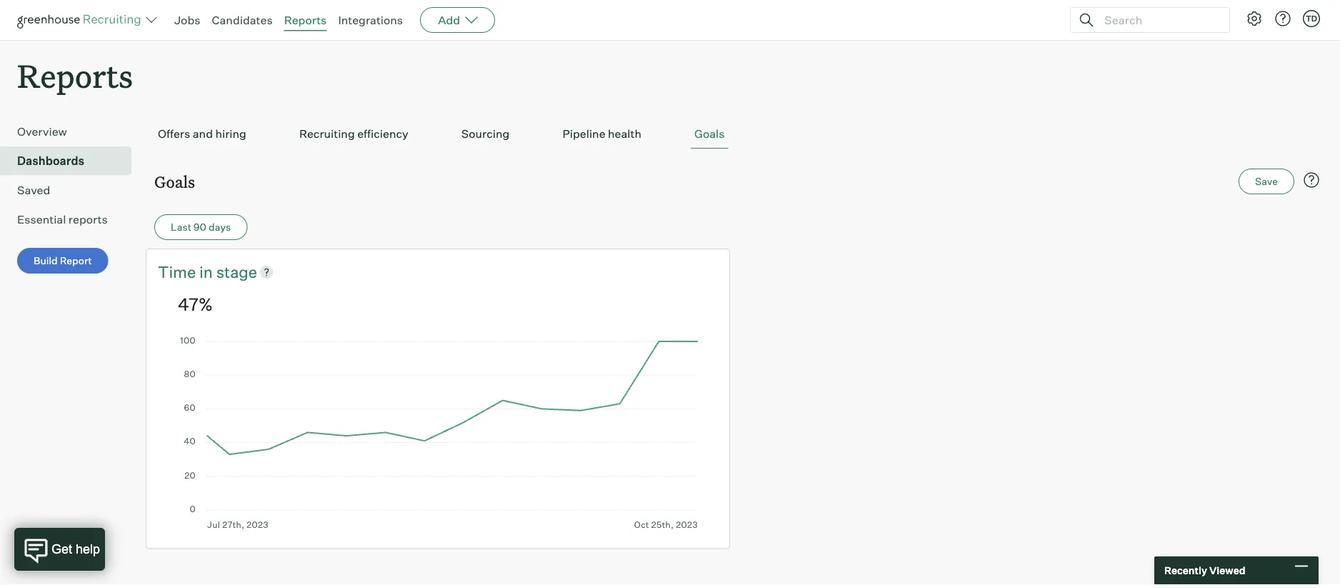 Task type: vqa. For each thing, say whether or not it's contained in the screenshot.
ESSENTIAL REPORTS link
yes



Task type: locate. For each thing, give the bounding box(es) containing it.
dashboards link
[[17, 152, 126, 170]]

essential
[[17, 212, 66, 227]]

last 90 days button
[[154, 215, 247, 240]]

and
[[193, 127, 213, 141]]

0 vertical spatial goals
[[695, 127, 725, 141]]

reports link
[[284, 13, 327, 27]]

add
[[438, 13, 460, 27]]

overview
[[17, 124, 67, 139]]

1 horizontal spatial goals
[[695, 127, 725, 141]]

reports
[[284, 13, 327, 27], [17, 54, 133, 96]]

reports down greenhouse recruiting image
[[17, 54, 133, 96]]

pipeline health button
[[559, 119, 645, 149]]

greenhouse recruiting image
[[17, 11, 146, 29]]

integrations link
[[338, 13, 403, 27]]

xychart image
[[178, 337, 698, 530]]

pipeline health
[[563, 127, 642, 141]]

tab list
[[154, 119, 1324, 149]]

1 vertical spatial reports
[[17, 54, 133, 96]]

hiring
[[215, 127, 246, 141]]

viewed
[[1210, 565, 1246, 577]]

goals
[[695, 127, 725, 141], [154, 171, 195, 192]]

integrations
[[338, 13, 403, 27]]

last
[[171, 221, 191, 233]]

recruiting efficiency
[[299, 127, 409, 141]]

47%
[[178, 293, 213, 315]]

saved link
[[17, 182, 126, 199]]

essential reports link
[[17, 211, 126, 228]]

1 horizontal spatial reports
[[284, 13, 327, 27]]

0 horizontal spatial goals
[[154, 171, 195, 192]]

health
[[608, 127, 642, 141]]

reports right candidates
[[284, 13, 327, 27]]

0 horizontal spatial reports
[[17, 54, 133, 96]]

sourcing
[[462, 127, 510, 141]]

add button
[[420, 7, 495, 33]]

offers
[[158, 127, 190, 141]]

recently viewed
[[1165, 565, 1246, 577]]

candidates link
[[212, 13, 273, 27]]

sourcing button
[[458, 119, 513, 149]]

pipeline
[[563, 127, 606, 141]]

90
[[194, 221, 207, 233]]

faq image
[[1304, 172, 1321, 189]]

offers and hiring
[[158, 127, 246, 141]]

configure image
[[1246, 10, 1264, 27]]

1 vertical spatial goals
[[154, 171, 195, 192]]

build report
[[34, 255, 92, 267]]

offers and hiring button
[[154, 119, 250, 149]]

essential reports
[[17, 212, 108, 227]]



Task type: describe. For each thing, give the bounding box(es) containing it.
0 vertical spatial reports
[[284, 13, 327, 27]]

build report button
[[17, 248, 108, 274]]

td
[[1306, 14, 1318, 23]]

build
[[34, 255, 58, 267]]

last 90 days
[[171, 221, 231, 233]]

stage link
[[216, 261, 257, 283]]

time in
[[158, 262, 216, 282]]

save button
[[1239, 169, 1295, 195]]

recently
[[1165, 565, 1208, 577]]

time
[[158, 262, 196, 282]]

jobs link
[[174, 13, 200, 27]]

goals inside button
[[695, 127, 725, 141]]

candidates
[[212, 13, 273, 27]]

recruiting
[[299, 127, 355, 141]]

tab list containing offers and hiring
[[154, 119, 1324, 149]]

save
[[1256, 175, 1279, 188]]

td button
[[1301, 7, 1324, 30]]

goals button
[[691, 119, 729, 149]]

dashboards
[[17, 154, 84, 168]]

reports
[[68, 212, 108, 227]]

days
[[209, 221, 231, 233]]

recruiting efficiency button
[[296, 119, 412, 149]]

in
[[199, 262, 213, 282]]

stage
[[216, 262, 257, 282]]

efficiency
[[357, 127, 409, 141]]

saved
[[17, 183, 50, 197]]

time link
[[158, 261, 199, 283]]

jobs
[[174, 13, 200, 27]]

td button
[[1304, 10, 1321, 27]]

Search text field
[[1101, 10, 1217, 30]]

in link
[[199, 261, 216, 283]]

report
[[60, 255, 92, 267]]

overview link
[[17, 123, 126, 140]]



